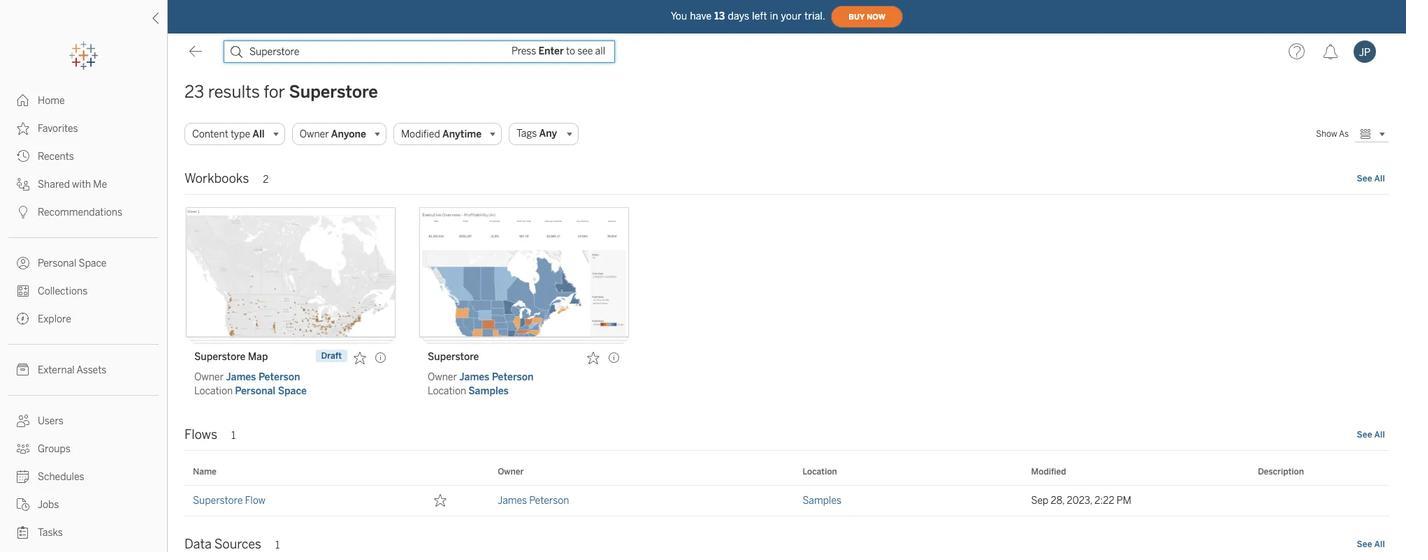 Task type: describe. For each thing, give the bounding box(es) containing it.
superstore flow link
[[193, 486, 266, 517]]

modified for modified anytime
[[401, 128, 440, 140]]

buy now button
[[831, 6, 903, 28]]

you
[[671, 10, 687, 22]]

your
[[781, 10, 802, 22]]

explore link
[[0, 305, 167, 333]]

home
[[38, 95, 65, 107]]

anyone
[[331, 128, 366, 140]]

tags
[[517, 128, 537, 140]]

tasks link
[[0, 519, 167, 547]]

workbooks
[[185, 171, 249, 187]]

all for 1
[[1374, 540, 1385, 550]]

modified anytime
[[401, 128, 482, 140]]

2
[[263, 174, 269, 186]]

flows
[[185, 428, 217, 443]]

space inside owner james peterson location personal space
[[278, 386, 307, 398]]

results region
[[168, 166, 1406, 553]]

buy now
[[849, 12, 886, 21]]

by text only_f5he34f image for shared with me
[[17, 178, 29, 191]]

1 heading
[[185, 533, 1389, 553]]

0 vertical spatial personal space link
[[0, 250, 167, 277]]

2023,
[[1067, 496, 1092, 507]]

superstore up owner anyone on the left top of the page
[[289, 82, 378, 102]]

description
[[1258, 468, 1304, 477]]

row inside grid
[[185, 486, 1389, 520]]

flows heading
[[185, 423, 1389, 452]]

recommendations
[[38, 207, 122, 219]]

groups
[[38, 444, 70, 456]]

shared with me link
[[0, 171, 167, 198]]

0 vertical spatial samples link
[[469, 386, 509, 398]]

see all link for workbooks
[[1356, 173, 1386, 185]]

see all for workbooks
[[1357, 174, 1385, 184]]

navigation panel element
[[0, 42, 167, 553]]

23
[[185, 82, 204, 102]]

by text only_f5he34f image for groups
[[17, 443, 29, 456]]

favorites
[[38, 123, 78, 135]]

peterson for samples
[[492, 372, 534, 384]]

modified for modified
[[1031, 468, 1066, 477]]

by text only_f5he34f image for explore
[[17, 313, 29, 326]]

superstore for superstore map
[[194, 352, 246, 363]]

owner james peterson location samples
[[428, 372, 534, 398]]

owner for owner
[[498, 468, 524, 477]]

personal space link inside the results region
[[235, 386, 307, 398]]

map
[[248, 352, 268, 363]]

see all link for flows
[[1356, 430, 1386, 441]]

see for workbooks
[[1357, 174, 1372, 184]]

main region
[[168, 70, 1406, 553]]

owner james peterson location personal space
[[194, 372, 307, 398]]

23 results for superstore
[[185, 82, 378, 102]]

for
[[264, 82, 285, 102]]

buy
[[849, 12, 865, 21]]

explore
[[38, 314, 71, 326]]

2:22
[[1095, 496, 1115, 507]]

collections
[[38, 286, 88, 298]]

recommendations link
[[0, 198, 167, 226]]

assets
[[76, 365, 106, 377]]

in
[[770, 10, 778, 22]]

superstore for superstore flow
[[193, 496, 243, 507]]

trial.
[[805, 10, 826, 22]]

personal inside owner james peterson location personal space
[[235, 386, 275, 398]]

home link
[[0, 87, 167, 115]]

have
[[690, 10, 712, 22]]

tasks
[[38, 528, 63, 540]]

james peterson link for personal
[[226, 372, 300, 384]]

location for owner james peterson location samples
[[428, 386, 466, 398]]

13
[[715, 10, 725, 22]]

jobs
[[38, 500, 59, 512]]

owner anyone
[[300, 128, 366, 140]]

sep 28, 2023, 2:22 pm
[[1031, 496, 1132, 507]]

by text only_f5he34f image for home
[[17, 94, 29, 107]]

by text only_f5he34f image for favorites
[[17, 122, 29, 135]]

type
[[231, 128, 250, 140]]

main navigation. press the up and down arrow keys to access links. element
[[0, 87, 167, 553]]

show as
[[1316, 129, 1349, 139]]

by text only_f5he34f image for jobs
[[17, 499, 29, 512]]

superstore for superstore
[[428, 352, 479, 363]]

recents link
[[0, 143, 167, 171]]

by text only_f5he34f image for recommendations
[[17, 206, 29, 219]]

james for personal
[[226, 372, 256, 384]]

content
[[192, 128, 228, 140]]



Task type: locate. For each thing, give the bounding box(es) containing it.
3 by text only_f5he34f image from the top
[[17, 206, 29, 219]]

by text only_f5he34f image inside "recommendations" link
[[17, 206, 29, 219]]

location for owner james peterson location personal space
[[194, 386, 233, 398]]

1 horizontal spatial 1
[[275, 540, 280, 552]]

space inside main navigation. press the up and down arrow keys to access links. element
[[79, 258, 107, 270]]

1 horizontal spatial space
[[278, 386, 307, 398]]

1 see all from the top
[[1357, 174, 1385, 184]]

by text only_f5he34f image inside shared with me link
[[17, 178, 29, 191]]

personal space link
[[0, 250, 167, 277], [235, 386, 307, 398]]

by text only_f5he34f image for external assets
[[17, 364, 29, 377]]

show
[[1316, 129, 1338, 139]]

samples inside owner james peterson location samples
[[469, 386, 509, 398]]

superstore down name
[[193, 496, 243, 507]]

1 by text only_f5he34f image from the top
[[17, 150, 29, 163]]

external assets link
[[0, 356, 167, 384]]

modified up sep
[[1031, 468, 1066, 477]]

0 horizontal spatial location
[[194, 386, 233, 398]]

by text only_f5he34f image left explore
[[17, 313, 29, 326]]

1 vertical spatial 1
[[275, 540, 280, 552]]

by text only_f5he34f image for recents
[[17, 150, 29, 163]]

personal space
[[38, 258, 107, 270]]

see all inside flows heading
[[1357, 431, 1385, 440]]

all inside 1 heading
[[1374, 540, 1385, 550]]

by text only_f5he34f image left shared
[[17, 178, 29, 191]]

sep
[[1031, 496, 1049, 507]]

see inside workbooks 'heading'
[[1357, 174, 1372, 184]]

0 horizontal spatial james
[[226, 372, 256, 384]]

1 horizontal spatial personal space link
[[235, 386, 307, 398]]

2 vertical spatial see all
[[1357, 540, 1385, 550]]

favorites link
[[0, 115, 167, 143]]

superstore flow
[[193, 496, 266, 507]]

0 vertical spatial personal
[[38, 258, 76, 270]]

by text only_f5he34f image left users
[[17, 415, 29, 428]]

0 horizontal spatial samples
[[469, 386, 509, 398]]

see
[[1357, 174, 1372, 184], [1357, 431, 1372, 440], [1357, 540, 1372, 550]]

by text only_f5he34f image inside external assets link
[[17, 364, 29, 377]]

all for flows
[[1374, 431, 1385, 440]]

0 horizontal spatial modified
[[401, 128, 440, 140]]

by text only_f5he34f image inside collections link
[[17, 285, 29, 298]]

by text only_f5he34f image inside the schedules link
[[17, 471, 29, 484]]

1 vertical spatial modified
[[1031, 468, 1066, 477]]

by text only_f5he34f image inside home link
[[17, 94, 29, 107]]

1 horizontal spatial personal
[[235, 386, 275, 398]]

by text only_f5he34f image left 'recents'
[[17, 150, 29, 163]]

by text only_f5he34f image left recommendations
[[17, 206, 29, 219]]

by text only_f5he34f image inside favorites link
[[17, 122, 29, 135]]

james inside owner james peterson location personal space
[[226, 372, 256, 384]]

1 see all link from the top
[[1356, 173, 1386, 185]]

8 by text only_f5he34f image from the top
[[17, 499, 29, 512]]

any
[[539, 128, 557, 140]]

owner inside owner james peterson location samples
[[428, 372, 457, 384]]

location
[[194, 386, 233, 398], [428, 386, 466, 398], [803, 468, 837, 477]]

0 vertical spatial see
[[1357, 174, 1372, 184]]

external assets
[[38, 365, 106, 377]]

1 vertical spatial personal
[[235, 386, 275, 398]]

2 see all from the top
[[1357, 431, 1385, 440]]

left
[[752, 10, 767, 22]]

see inside 1 heading
[[1357, 540, 1372, 550]]

by text only_f5he34f image left favorites
[[17, 122, 29, 135]]

peterson for personal
[[259, 372, 300, 384]]

by text only_f5he34f image left schedules at left
[[17, 471, 29, 484]]

external
[[38, 365, 75, 377]]

now
[[867, 12, 886, 21]]

9 by text only_f5he34f image from the top
[[17, 527, 29, 540]]

days
[[728, 10, 749, 22]]

1 vertical spatial see all link
[[1356, 430, 1386, 441]]

peterson inside owner james peterson location personal space
[[259, 372, 300, 384]]

james
[[226, 372, 256, 384], [459, 372, 490, 384], [498, 496, 527, 507]]

owner inside filter bar region
[[300, 128, 329, 140]]

name
[[193, 468, 217, 477]]

all inside filter bar region
[[253, 128, 265, 140]]

personal space link up collections
[[0, 250, 167, 277]]

draft
[[321, 352, 342, 361]]

superstore left map
[[194, 352, 246, 363]]

shared
[[38, 179, 70, 191]]

row containing superstore flow
[[185, 486, 1389, 520]]

6 by text only_f5he34f image from the top
[[17, 415, 29, 428]]

james for samples
[[459, 372, 490, 384]]

see all inside workbooks 'heading'
[[1357, 174, 1385, 184]]

samples link
[[469, 386, 509, 398], [803, 486, 842, 517]]

0 horizontal spatial samples link
[[469, 386, 509, 398]]

2 horizontal spatial location
[[803, 468, 837, 477]]

groups link
[[0, 435, 167, 463]]

by text only_f5he34f image left collections
[[17, 285, 29, 298]]

superstore up owner james peterson location samples on the left bottom of page
[[428, 352, 479, 363]]

collections link
[[0, 277, 167, 305]]

schedules link
[[0, 463, 167, 491]]

1 see from the top
[[1357, 174, 1372, 184]]

see all inside 1 heading
[[1357, 540, 1385, 550]]

flow
[[245, 496, 266, 507]]

by text only_f5he34f image for users
[[17, 415, 29, 428]]

by text only_f5he34f image inside groups link
[[17, 443, 29, 456]]

Search for views, metrics, workbooks, and more text field
[[224, 41, 615, 63]]

by text only_f5he34f image inside users link
[[17, 415, 29, 428]]

superstore map
[[194, 352, 268, 363]]

grid inside the results region
[[185, 460, 1394, 524]]

shared with me
[[38, 179, 107, 191]]

by text only_f5he34f image left the personal space at the left top of page
[[17, 257, 29, 270]]

0 vertical spatial see all link
[[1356, 173, 1386, 185]]

content type all
[[192, 128, 265, 140]]

owner
[[300, 128, 329, 140], [194, 372, 224, 384], [428, 372, 457, 384], [498, 468, 524, 477]]

0 horizontal spatial 1
[[231, 431, 236, 442]]

5 by text only_f5he34f image from the top
[[17, 313, 29, 326]]

see all link inside workbooks 'heading'
[[1356, 173, 1386, 185]]

by text only_f5he34f image for schedules
[[17, 471, 29, 484]]

all inside workbooks 'heading'
[[1374, 174, 1385, 184]]

column header inside the results region
[[419, 460, 489, 486]]

workbooks heading
[[185, 166, 1389, 195]]

1 vertical spatial personal space link
[[235, 386, 307, 398]]

1 horizontal spatial modified
[[1031, 468, 1066, 477]]

see inside flows heading
[[1357, 431, 1372, 440]]

as
[[1339, 129, 1349, 139]]

by text only_f5he34f image left external
[[17, 364, 29, 377]]

1 inside heading
[[275, 540, 280, 552]]

modified inside filter bar region
[[401, 128, 440, 140]]

location inside owner james peterson location samples
[[428, 386, 466, 398]]

location inside owner james peterson location personal space
[[194, 386, 233, 398]]

james inside owner james peterson location samples
[[459, 372, 490, 384]]

see all link inside 1 heading
[[1356, 540, 1386, 551]]

1 horizontal spatial samples link
[[803, 486, 842, 517]]

modified left anytime
[[401, 128, 440, 140]]

1 horizontal spatial location
[[428, 386, 466, 398]]

1 vertical spatial space
[[278, 386, 307, 398]]

3 by text only_f5he34f image from the top
[[17, 285, 29, 298]]

by text only_f5he34f image for personal space
[[17, 257, 29, 270]]

1
[[231, 431, 236, 442], [275, 540, 280, 552]]

by text only_f5he34f image left tasks
[[17, 527, 29, 540]]

2 by text only_f5he34f image from the top
[[17, 122, 29, 135]]

modified
[[401, 128, 440, 140], [1031, 468, 1066, 477]]

by text only_f5he34f image inside tasks 'link'
[[17, 527, 29, 540]]

grid containing superstore flow
[[185, 460, 1394, 524]]

0 vertical spatial see all
[[1357, 174, 1385, 184]]

2 by text only_f5he34f image from the top
[[17, 178, 29, 191]]

0 vertical spatial modified
[[401, 128, 440, 140]]

column header
[[419, 460, 489, 486]]

1 by text only_f5he34f image from the top
[[17, 94, 29, 107]]

personal up collections
[[38, 258, 76, 270]]

by text only_f5he34f image
[[17, 150, 29, 163], [17, 178, 29, 191], [17, 206, 29, 219], [17, 257, 29, 270], [17, 313, 29, 326], [17, 415, 29, 428], [17, 471, 29, 484], [17, 499, 29, 512], [17, 527, 29, 540]]

by text only_f5he34f image left home
[[17, 94, 29, 107]]

all
[[253, 128, 265, 140], [1374, 174, 1385, 184], [1374, 431, 1385, 440], [1374, 540, 1385, 550]]

see all link for 1
[[1356, 540, 1386, 551]]

owner for owner anyone
[[300, 128, 329, 140]]

recents
[[38, 151, 74, 163]]

5 by text only_f5he34f image from the top
[[17, 443, 29, 456]]

0 horizontal spatial personal space link
[[0, 250, 167, 277]]

peterson
[[259, 372, 300, 384], [492, 372, 534, 384], [529, 496, 569, 507]]

cell
[[1250, 486, 1389, 517]]

4 by text only_f5he34f image from the top
[[17, 364, 29, 377]]

0 vertical spatial samples
[[469, 386, 509, 398]]

1 vertical spatial samples link
[[803, 486, 842, 517]]

with
[[72, 179, 91, 191]]

samples
[[469, 386, 509, 398], [803, 496, 842, 507]]

see all for 1
[[1357, 540, 1385, 550]]

2 horizontal spatial james
[[498, 496, 527, 507]]

see all link inside flows heading
[[1356, 430, 1386, 441]]

see for 1
[[1357, 540, 1372, 550]]

1 vertical spatial samples
[[803, 496, 842, 507]]

4 by text only_f5he34f image from the top
[[17, 257, 29, 270]]

pm
[[1117, 496, 1132, 507]]

by text only_f5he34f image inside recents link
[[17, 150, 29, 163]]

3 see all from the top
[[1357, 540, 1385, 550]]

filter bar region
[[185, 123, 1311, 145]]

see all for flows
[[1357, 431, 1385, 440]]

me
[[93, 179, 107, 191]]

by text only_f5he34f image for collections
[[17, 285, 29, 298]]

james peterson link for samples
[[459, 372, 534, 384]]

1 vertical spatial see all
[[1357, 431, 1385, 440]]

cell inside the results region
[[1250, 486, 1389, 517]]

28,
[[1051, 496, 1065, 507]]

personal space link down map
[[235, 386, 307, 398]]

2 vertical spatial see
[[1357, 540, 1372, 550]]

modified inside the results region
[[1031, 468, 1066, 477]]

tags any
[[517, 128, 557, 140]]

2 see from the top
[[1357, 431, 1372, 440]]

see for flows
[[1357, 431, 1372, 440]]

all inside flows heading
[[1374, 431, 1385, 440]]

grid
[[185, 460, 1394, 524]]

1 horizontal spatial james
[[459, 372, 490, 384]]

personal inside main navigation. press the up and down arrow keys to access links. element
[[38, 258, 76, 270]]

7 by text only_f5he34f image from the top
[[17, 471, 29, 484]]

1 horizontal spatial samples
[[803, 496, 842, 507]]

0 horizontal spatial personal
[[38, 258, 76, 270]]

by text only_f5he34f image for tasks
[[17, 527, 29, 540]]

2 vertical spatial see all link
[[1356, 540, 1386, 551]]

row
[[185, 486, 1389, 520]]

1 inside flows heading
[[231, 431, 236, 442]]

owner for owner james peterson location samples
[[428, 372, 457, 384]]

schedules
[[38, 472, 84, 484]]

jobs link
[[0, 491, 167, 519]]

personal
[[38, 258, 76, 270], [235, 386, 275, 398]]

users
[[38, 416, 64, 428]]

owner inside owner james peterson location personal space
[[194, 372, 224, 384]]

0 vertical spatial 1
[[231, 431, 236, 442]]

by text only_f5he34f image left groups
[[17, 443, 29, 456]]

see all
[[1357, 174, 1385, 184], [1357, 431, 1385, 440], [1357, 540, 1385, 550]]

superstore
[[289, 82, 378, 102], [194, 352, 246, 363], [428, 352, 479, 363], [193, 496, 243, 507]]

users link
[[0, 407, 167, 435]]

peterson inside owner james peterson location samples
[[492, 372, 534, 384]]

2 see all link from the top
[[1356, 430, 1386, 441]]

see all link
[[1356, 173, 1386, 185], [1356, 430, 1386, 441], [1356, 540, 1386, 551]]

by text only_f5he34f image left jobs
[[17, 499, 29, 512]]

1 vertical spatial see
[[1357, 431, 1372, 440]]

0 vertical spatial space
[[79, 258, 107, 270]]

3 see from the top
[[1357, 540, 1372, 550]]

by text only_f5he34f image
[[17, 94, 29, 107], [17, 122, 29, 135], [17, 285, 29, 298], [17, 364, 29, 377], [17, 443, 29, 456]]

by text only_f5he34f image inside explore link
[[17, 313, 29, 326]]

james peterson link
[[226, 372, 300, 384], [459, 372, 534, 384], [498, 486, 569, 517]]

0 horizontal spatial space
[[79, 258, 107, 270]]

3 see all link from the top
[[1356, 540, 1386, 551]]

all for workbooks
[[1374, 174, 1385, 184]]

you have 13 days left in your trial.
[[671, 10, 826, 22]]

results
[[208, 82, 260, 102]]

owner for owner james peterson location personal space
[[194, 372, 224, 384]]

by text only_f5he34f image inside jobs link
[[17, 499, 29, 512]]

james peterson
[[498, 496, 569, 507]]

personal down map
[[235, 386, 275, 398]]

anytime
[[442, 128, 482, 140]]

space
[[79, 258, 107, 270], [278, 386, 307, 398]]



Task type: vqa. For each thing, say whether or not it's contained in the screenshot.


